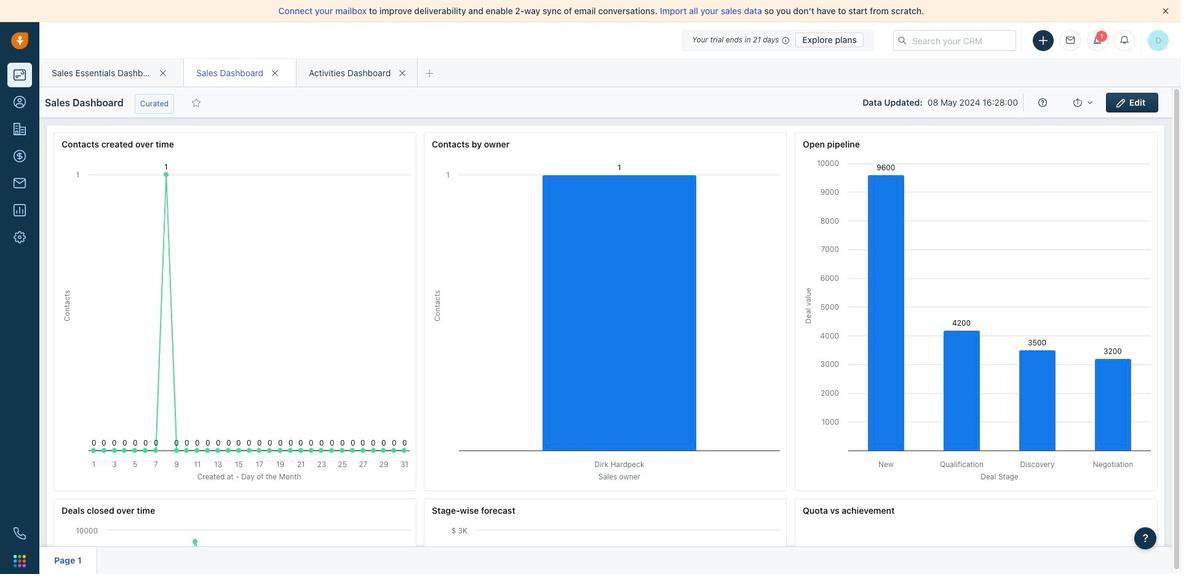 Task type: locate. For each thing, give the bounding box(es) containing it.
send email image
[[1067, 37, 1075, 45]]

phone element
[[7, 522, 32, 547]]



Task type: describe. For each thing, give the bounding box(es) containing it.
phone image
[[14, 528, 26, 541]]

Search your CRM text field
[[894, 30, 1017, 51]]

close image
[[1164, 8, 1170, 14]]

freshworks switcher image
[[14, 556, 26, 568]]



Task type: vqa. For each thing, say whether or not it's contained in the screenshot.
j icon to the top
no



